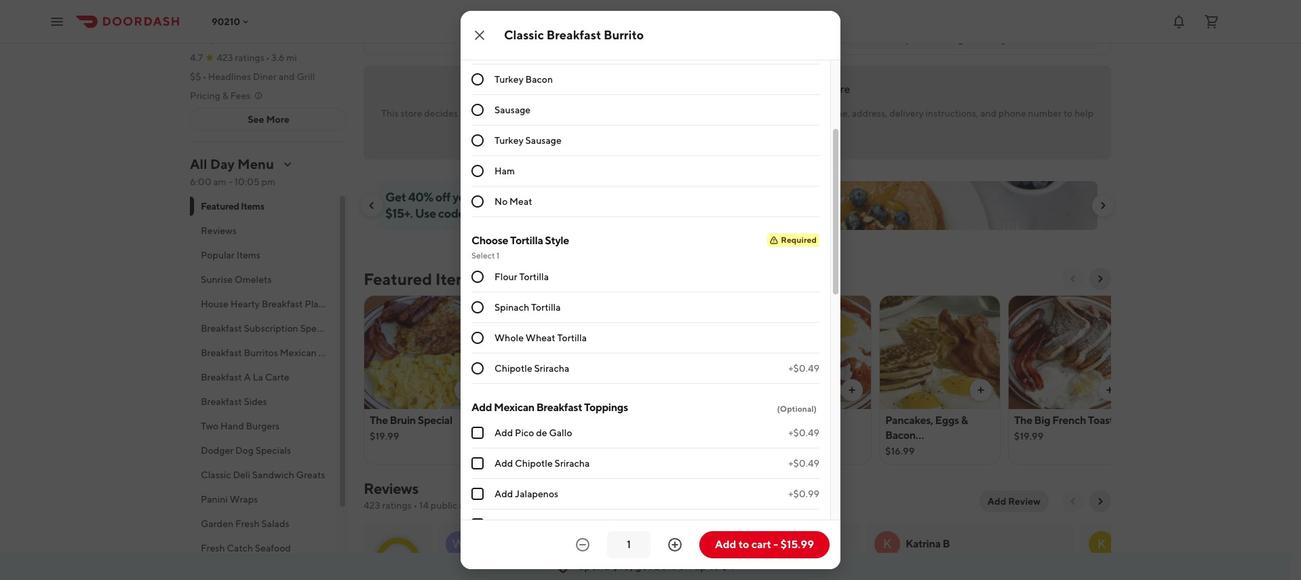 Task type: vqa. For each thing, say whether or not it's contained in the screenshot.
the arugula. inside the "Brekkie Vegan Sausage freshly baked Vegan milk bun, vegan sausage patty, vegan cheese, tofu, vegan chipotle aioli, & arugula."
no



Task type: locate. For each thing, give the bounding box(es) containing it.
get 40% off your first 2 orders. save up to $10 on orders $15+.  use code 40deal, valid for 45 days
[[386, 190, 680, 221]]

0 horizontal spatial off
[[436, 190, 451, 204]]

featured down the am at the top left of page
[[201, 201, 239, 212]]

classic breakfast burrito
[[504, 28, 644, 42]]

fresh down garden on the left of the page
[[201, 543, 225, 554]]

chipotle down the classic breakfast burrito $15.99
[[515, 458, 553, 469]]

choose tortilla style select 1
[[472, 234, 569, 261]]

spinach
[[495, 302, 530, 313]]

2 horizontal spatial the
[[1015, 414, 1033, 427]]

1 +$0.49 from the top
[[789, 363, 820, 374]]

order.
[[619, 108, 643, 119]]

mexican inside button
[[280, 348, 317, 358]]

0 vertical spatial $15.99
[[499, 446, 528, 457]]

mi down at
[[287, 52, 297, 63]]

ratings up $$ • headlines diner and grill
[[235, 52, 265, 63]]

2 order from the left
[[793, 563, 815, 574]]

learn more link
[[744, 121, 794, 132]]

0 horizontal spatial fresh
[[201, 543, 225, 554]]

0 vertical spatial +$0.49
[[789, 363, 820, 374]]

pancakes, eggs & bacon ,sausage,special#3 image
[[880, 295, 1000, 409]]

2 horizontal spatial your
[[803, 108, 822, 119]]

1 vertical spatial &
[[962, 414, 968, 427]]

the
[[645, 108, 662, 119], [370, 414, 388, 427], [1015, 414, 1033, 427]]

2 vertical spatial classic
[[201, 470, 231, 481]]

Just Grilled Veggies radio
[[472, 12, 484, 25]]

0 horizontal spatial 10:05
[[234, 176, 260, 187]]

Turkey Bacon radio
[[472, 73, 484, 86]]

group
[[472, 0, 820, 217]]

0 horizontal spatial the
[[370, 414, 388, 427]]

None checkbox
[[472, 427, 484, 439], [472, 488, 484, 500], [472, 427, 484, 439], [472, 488, 484, 500]]

featured items up spinach tortilla option
[[364, 269, 478, 288]]

3.6 down closes
[[271, 52, 285, 63]]

order down +$1.49
[[793, 563, 815, 574]]

featured items heading
[[364, 268, 478, 290]]

add for add pico de gallo
[[495, 428, 513, 439]]

classic breakfast burrito dialog
[[461, 0, 841, 569]]

pm
[[262, 176, 276, 187]]

Bacon radio
[[472, 43, 484, 55]]

the inside the bruin special $19.99
[[370, 414, 388, 427]]

panini wraps button
[[190, 487, 337, 512]]

0 horizontal spatial bacon
[[526, 74, 553, 85]]

tortilla up whole wheat tortilla at bottom
[[531, 302, 561, 313]]

& right eggs
[[962, 414, 968, 427]]

0 horizontal spatial for
[[547, 206, 563, 221]]

catch
[[227, 543, 253, 554]]

for left 45 at the top of page
[[547, 206, 563, 221]]

open now
[[202, 33, 247, 44]]

burrito for classic breakfast burrito
[[604, 28, 644, 42]]

$15.99 inside the classic breakfast burrito $15.99
[[499, 446, 528, 457]]

1 vertical spatial mexican
[[494, 401, 535, 414]]

popular items button
[[190, 243, 337, 267]]

specials inside button
[[256, 445, 291, 456]]

breakfast burritos mexican morning favorites button
[[190, 341, 397, 365]]

classic down dodger
[[201, 470, 231, 481]]

0 vertical spatial ratings
[[235, 52, 265, 63]]

1 add item to cart image from the left
[[847, 385, 858, 396]]

1 vertical spatial burrito
[[499, 429, 532, 442]]

sandwich
[[252, 470, 294, 481]]

hand
[[221, 421, 244, 432]]

featured inside 'heading'
[[364, 269, 432, 288]]

add item to cart image inside the chilaquiles button
[[847, 385, 858, 396]]

1 doordash from the left
[[537, 563, 574, 574]]

add left jalapenos
[[495, 489, 513, 500]]

1 horizontal spatial 3.6
[[1015, 34, 1028, 45]]

delivery
[[890, 108, 924, 119]]

2 +$0.49 from the top
[[789, 428, 820, 439]]

the bruin special image
[[364, 295, 485, 409]]

0 horizontal spatial add item to cart image
[[847, 385, 858, 396]]

0 vertical spatial classic
[[504, 28, 544, 42]]

classic for classic breakfast burrito
[[504, 28, 544, 42]]

10:05 for pm
[[300, 33, 326, 44]]

items up omelets on the top left of page
[[237, 250, 261, 261]]

off right 20%
[[679, 560, 692, 573]]

0 horizontal spatial doordash
[[537, 563, 574, 574]]

0 vertical spatial 10:05
[[300, 33, 326, 44]]

sides
[[244, 396, 267, 407]]

chipotle inside choose tortilla style group
[[495, 363, 533, 374]]

classic inside dialog
[[504, 28, 544, 42]]

0 horizontal spatial burrito
[[499, 429, 532, 442]]

see
[[248, 114, 264, 125]]

1 horizontal spatial for
[[790, 83, 804, 96]]

$15.99 inside add to cart - $15.99 button
[[781, 538, 815, 551]]

10:05 right at
[[300, 33, 326, 44]]

1 vertical spatial fresh
[[201, 543, 225, 554]]

0 horizontal spatial may
[[707, 83, 727, 96]]

$19.99 inside the big french toast $19.99
[[1015, 431, 1044, 442]]

delivers
[[562, 108, 596, 119]]

and down '3.6 mi'
[[279, 71, 295, 82]]

3 +$0.49 from the top
[[789, 458, 820, 469]]

doordash down add to cart - $15.99 button
[[754, 563, 791, 574]]

featured down $15+.
[[364, 269, 432, 288]]

10:05
[[300, 33, 326, 44], [234, 176, 260, 187]]

use
[[415, 206, 436, 221]]

add left pico at bottom left
[[495, 428, 513, 439]]

1 vertical spatial sriracha
[[555, 458, 590, 469]]

0 horizontal spatial its
[[468, 108, 478, 119]]

next button of carousel image
[[1098, 200, 1109, 211]]

0 horizontal spatial specials
[[256, 445, 291, 456]]

1 horizontal spatial its
[[705, 108, 716, 119]]

its up the deliver
[[705, 108, 716, 119]]

burrito
[[604, 28, 644, 42], [499, 429, 532, 442]]

mexican
[[280, 348, 317, 358], [494, 401, 535, 414]]

reviews for reviews
[[201, 225, 237, 236]]

to inside button
[[739, 538, 750, 551]]

+$0.49
[[789, 363, 820, 374], [789, 428, 820, 439], [789, 458, 820, 469]]

0 vertical spatial specials
[[300, 323, 336, 334]]

house hearty breakfast plates button
[[190, 292, 337, 316]]

0 vertical spatial reviews
[[201, 225, 237, 236]]

your up code at the top left of the page
[[453, 190, 477, 204]]

1 turkey from the top
[[495, 74, 524, 85]]

(optional)
[[777, 404, 817, 414]]

up
[[578, 190, 592, 204], [695, 560, 707, 573]]

this store decides if its courier or a dasher delivers your order. the store and its courier may receive your name, address, delivery instructions, and phone number to help deliver to you.
[[381, 108, 1094, 132]]

turkey sausage
[[495, 135, 562, 146]]

$19.99 inside the bruin special $19.99
[[370, 431, 399, 442]]

burrito inside dialog
[[604, 28, 644, 42]]

1 horizontal spatial featured items
[[364, 269, 478, 288]]

add to cart - $15.99 button
[[700, 531, 830, 559]]

• doordash order down add to cart - $15.99 button
[[749, 563, 815, 574]]

& inside pancakes, eggs & bacon ,sausage,special#3
[[962, 414, 968, 427]]

1 vertical spatial may
[[750, 108, 768, 119]]

$19.99 down bruin
[[370, 431, 399, 442]]

classic right close classic breakfast burrito image
[[504, 28, 544, 42]]

1 vertical spatial classic
[[499, 414, 532, 427]]

eggs
[[936, 414, 960, 427]]

decrease quantity by 1 image
[[575, 537, 591, 553]]

0 horizontal spatial featured items
[[201, 201, 264, 212]]

diner
[[253, 71, 277, 82]]

Pickup radio
[[428, 7, 489, 29]]

90210 button
[[212, 16, 251, 27]]

1 vertical spatial ratings
[[382, 500, 412, 511]]

sriracha inside choose tortilla style group
[[535, 363, 570, 374]]

and up the deliver
[[687, 108, 704, 119]]

flour
[[495, 272, 518, 283]]

0 horizontal spatial ratings
[[235, 52, 265, 63]]

2 horizontal spatial and
[[981, 108, 997, 119]]

breakfast inside the breakfast sides button
[[201, 396, 242, 407]]

1 horizontal spatial doordash
[[754, 563, 791, 574]]

$$ • headlines diner and grill
[[190, 71, 315, 82]]

items down select
[[436, 269, 478, 288]]

off inside get 40% off your first 2 orders. save up to $10 on orders $15+.  use code 40deal, valid for 45 days
[[436, 190, 451, 204]]

bacon up $16.99 at right
[[886, 429, 916, 442]]

breakfast sides
[[201, 396, 267, 407]]

1 vertical spatial 4.7
[[389, 551, 408, 567]]

featured items
[[201, 201, 264, 212], [364, 269, 478, 288]]

headlines
[[208, 71, 251, 82]]

sausage
[[495, 105, 531, 116], [526, 135, 562, 146]]

this
[[806, 83, 824, 96]]

1 horizontal spatial mexican
[[494, 401, 535, 414]]

ratings down 'reviews' link
[[382, 500, 412, 511]]

featured items down 6:00 am - 10:05 pm
[[201, 201, 264, 212]]

french
[[1053, 414, 1087, 427]]

bacon inside pancakes, eggs & bacon ,sausage,special#3
[[886, 429, 916, 442]]

0 vertical spatial &
[[222, 90, 228, 101]]

the right order.
[[645, 108, 662, 119]]

sausage down "turkey bacon"
[[495, 105, 531, 116]]

0 vertical spatial turkey
[[495, 74, 524, 85]]

pickup
[[447, 12, 478, 23]]

mexican inside group
[[494, 401, 535, 414]]

0 vertical spatial sriracha
[[535, 363, 570, 374]]

• doordash order for w
[[532, 563, 598, 574]]

items inside 'heading'
[[436, 269, 478, 288]]

1 horizontal spatial 423
[[364, 500, 380, 511]]

breakfast inside the breakfast burritos mexican morning favorites button
[[201, 348, 242, 358]]

1 vertical spatial up
[[695, 560, 707, 573]]

• doordash order for d
[[749, 563, 815, 574]]

+$0.49 inside choose tortilla style group
[[789, 363, 820, 374]]

add for add to cart - $15.99
[[715, 538, 737, 551]]

1 horizontal spatial bacon
[[886, 429, 916, 442]]

423 down open now
[[217, 52, 233, 63]]

burrito inside the classic breakfast burrito $15.99
[[499, 429, 532, 442]]

None checkbox
[[472, 458, 484, 470]]

add review
[[988, 496, 1041, 507]]

1 horizontal spatial courier
[[717, 108, 748, 119]]

specials inside button
[[300, 323, 336, 334]]

1 horizontal spatial ratings
[[382, 500, 412, 511]]

1 courier from the left
[[480, 108, 510, 119]]

reviews down the bruin special $19.99
[[364, 480, 419, 498]]

40deal,
[[467, 206, 518, 221]]

423 inside reviews 423 ratings • 14 public reviews
[[364, 500, 380, 511]]

0 vertical spatial 4.7
[[190, 52, 203, 63]]

reviews up popular
[[201, 225, 237, 236]]

tortilla
[[510, 234, 543, 247], [520, 272, 549, 283], [531, 302, 561, 313], [558, 333, 587, 344]]

1 order from the left
[[576, 563, 598, 574]]

1 vertical spatial for
[[547, 206, 563, 221]]

2 $19.99 from the left
[[1015, 431, 1044, 442]]

to right y
[[739, 538, 750, 551]]

order
[[576, 563, 598, 574], [793, 563, 815, 574]]

next image
[[1096, 496, 1106, 507]]

- right cart
[[774, 538, 779, 551]]

classic inside button
[[201, 470, 231, 481]]

to left $4
[[710, 560, 720, 573]]

• right 1/14/22
[[532, 563, 536, 574]]

chipotle down whole at the left of page
[[495, 363, 533, 374]]

tortilla for spinach
[[531, 302, 561, 313]]

+$0.49 up +$0.99
[[789, 458, 820, 469]]

classic inside the classic breakfast burrito $15.99
[[499, 414, 532, 427]]

$15.99 down +$1.49
[[781, 538, 815, 551]]

- inside add to cart - $15.99 button
[[774, 538, 779, 551]]

Sausage radio
[[472, 104, 484, 116]]

increase quantity by 1 image
[[667, 537, 684, 553]]

and left phone
[[981, 108, 997, 119]]

1 horizontal spatial and
[[687, 108, 704, 119]]

1 horizontal spatial specials
[[300, 323, 336, 334]]

0 horizontal spatial courier
[[480, 108, 510, 119]]

add left "avocado"
[[495, 519, 513, 530]]

2
[[502, 190, 509, 204]]

$19.99 down the big
[[1015, 431, 1044, 442]]

group inside classic breakfast burrito dialog
[[472, 0, 820, 217]]

reviews inside button
[[201, 225, 237, 236]]

mi
[[1030, 34, 1041, 45], [287, 52, 297, 63]]

bacon inside group
[[526, 74, 553, 85]]

0 horizontal spatial mi
[[287, 52, 297, 63]]

k down next image
[[1098, 537, 1107, 551]]

add up $4
[[715, 538, 737, 551]]

1 horizontal spatial the
[[645, 108, 662, 119]]

& inside button
[[222, 90, 228, 101]]

classic deli sandwich greats button
[[190, 463, 337, 487]]

to left help
[[1064, 108, 1073, 119]]

specials up sandwich
[[256, 445, 291, 456]]

add for add mexican breakfast toppings
[[472, 401, 492, 414]]

2 turkey from the top
[[495, 135, 524, 146]]

your left order.
[[597, 108, 617, 119]]

2 • doordash order from the left
[[749, 563, 815, 574]]

daniel y
[[692, 538, 731, 550]]

more down the receive
[[771, 121, 794, 132]]

0 vertical spatial mexican
[[280, 348, 317, 358]]

• left 14
[[414, 500, 418, 511]]

pricing & fees button
[[190, 89, 264, 102]]

0 horizontal spatial k
[[884, 537, 892, 551]]

burrito left de
[[499, 429, 532, 442]]

add item to cart image for pancakes, eggs & bacon ,sausage,special#3
[[976, 385, 987, 396]]

may
[[707, 83, 727, 96], [750, 108, 768, 119]]

$15.99 down pico at bottom left
[[499, 446, 528, 457]]

1 vertical spatial reviews
[[364, 480, 419, 498]]

1 horizontal spatial • doordash order
[[749, 563, 815, 574]]

order for d
[[793, 563, 815, 574]]

add up add jalapenos
[[495, 458, 513, 469]]

2 k from the left
[[1098, 537, 1107, 551]]

pm
[[328, 33, 343, 44]]

1 horizontal spatial your
[[597, 108, 617, 119]]

1 vertical spatial specials
[[256, 445, 291, 456]]

1 vertical spatial $15.99
[[781, 538, 815, 551]]

for left this
[[790, 83, 804, 96]]

day
[[210, 156, 235, 172]]

$10
[[608, 190, 628, 204]]

the inside the big french toast $19.99
[[1015, 414, 1033, 427]]

1 vertical spatial turkey
[[495, 135, 524, 146]]

3.6
[[1015, 34, 1028, 45], [271, 52, 285, 63]]

bacon up dasher
[[526, 74, 553, 85]]

number
[[1029, 108, 1062, 119]]

0 horizontal spatial $15.99
[[499, 446, 528, 457]]

all
[[190, 156, 207, 172]]

0 horizontal spatial • doordash order
[[532, 563, 598, 574]]

1 • doordash order from the left
[[532, 563, 598, 574]]

1 horizontal spatial $19.99
[[1015, 431, 1044, 442]]

spend $10, get 20% off up to $4
[[578, 560, 735, 573]]

order down decrease quantity by 1 image
[[576, 563, 598, 574]]

tortilla down valid
[[510, 234, 543, 247]]

6:00 am - 10:05 pm
[[190, 176, 276, 187]]

0 vertical spatial -
[[228, 176, 233, 187]]

sriracha down gallo
[[555, 458, 590, 469]]

deliver
[[682, 121, 711, 132]]

courier
[[480, 108, 510, 119], [717, 108, 748, 119]]

next button of carousel image
[[1096, 274, 1106, 284]]

close classic breakfast burrito image
[[472, 27, 488, 43]]

turkey right "turkey bacon" 'radio'
[[495, 74, 524, 85]]

• doordash order down decrease quantity by 1 image
[[532, 563, 598, 574]]

mexican up pico at bottom left
[[494, 401, 535, 414]]

w
[[452, 537, 465, 551]]

mexican up carte
[[280, 348, 317, 358]]

classic up pico at bottom left
[[499, 414, 532, 427]]

garden
[[201, 519, 234, 529]]

10:05 down menu
[[234, 176, 260, 187]]

0 vertical spatial up
[[578, 190, 592, 204]]

up down daniel
[[695, 560, 707, 573]]

classic for classic deli sandwich greats
[[201, 470, 231, 481]]

joe's breakfast image
[[622, 295, 743, 409]]

10:05 for pm
[[234, 176, 260, 187]]

3.6 right 'delivery'
[[1015, 34, 1028, 45]]

+$0.49 for de
[[789, 428, 820, 439]]

doordash for w
[[537, 563, 574, 574]]

sriracha inside add mexican breakfast toppings group
[[555, 458, 590, 469]]

Current quantity is 1 number field
[[616, 538, 643, 553]]

0 horizontal spatial 3.6
[[271, 52, 285, 63]]

0 horizontal spatial reviews
[[201, 225, 237, 236]]

to up days at the top of the page
[[595, 190, 606, 204]]

423 down 'reviews' link
[[364, 500, 380, 511]]

ratings inside reviews 423 ratings • 14 public reviews
[[382, 500, 412, 511]]

the inside this store decides if its courier or a dasher delivers your order. the store and its courier may receive your name, address, delivery instructions, and phone number to help deliver to you.
[[645, 108, 662, 119]]

0 vertical spatial bacon
[[526, 74, 553, 85]]

store
[[826, 83, 851, 96], [401, 108, 423, 119], [664, 108, 685, 119]]

0 vertical spatial mi
[[1030, 34, 1041, 45]]

1 horizontal spatial off
[[679, 560, 692, 573]]

1 horizontal spatial mi
[[1030, 34, 1041, 45]]

expanded
[[896, 34, 940, 45]]

your down this
[[803, 108, 822, 119]]

group containing turkey bacon
[[472, 0, 820, 217]]

may left be
[[707, 83, 727, 96]]

+$0.49 up (optional)
[[789, 363, 820, 374]]

doordash for d
[[754, 563, 791, 574]]

doordash left spend
[[537, 563, 574, 574]]

sausage down dasher
[[526, 135, 562, 146]]

popular
[[201, 250, 235, 261]]

0 vertical spatial burrito
[[604, 28, 644, 42]]

specials for breakfast subscription specials
[[300, 323, 336, 334]]

0 horizontal spatial your
[[453, 190, 477, 204]]

turkey for turkey bacon
[[495, 74, 524, 85]]

turkey bacon
[[495, 74, 553, 85]]

may up the learn
[[750, 108, 768, 119]]

its
[[468, 108, 478, 119], [705, 108, 716, 119]]

Turkey Sausage radio
[[472, 135, 484, 147]]

your
[[597, 108, 617, 119], [803, 108, 822, 119], [453, 190, 477, 204]]

the left the big
[[1015, 414, 1033, 427]]

the for the big french toast
[[1015, 414, 1033, 427]]

0 vertical spatial fresh
[[235, 519, 260, 529]]

off up code at the top left of the page
[[436, 190, 451, 204]]

breakfast a la carte
[[201, 372, 289, 383]]

add right special
[[472, 401, 492, 414]]

add item to cart image
[[847, 385, 858, 396], [976, 385, 987, 396], [1105, 385, 1116, 396]]

the left bruin
[[370, 414, 388, 427]]

reviews inside reviews 423 ratings • 14 public reviews
[[364, 480, 419, 498]]

up up days at the top of the page
[[578, 190, 592, 204]]

1 vertical spatial 423
[[364, 500, 380, 511]]

sriracha down whole wheat tortilla at bottom
[[535, 363, 570, 374]]

1 horizontal spatial reviews
[[364, 480, 419, 498]]

fresh up fresh catch seafood
[[235, 519, 260, 529]]

mi right 'delivery'
[[1030, 34, 1041, 45]]

+$0.49 down chilaquiles
[[789, 428, 820, 439]]

specials down plates
[[300, 323, 336, 334]]

& left fees
[[222, 90, 228, 101]]

4.7
[[190, 52, 203, 63], [389, 551, 408, 567]]

0 horizontal spatial featured
[[201, 201, 239, 212]]

its right if
[[468, 108, 478, 119]]

tortilla inside choose tortilla style select 1
[[510, 234, 543, 247]]

0 vertical spatial may
[[707, 83, 727, 96]]

burrito up courier
[[604, 28, 644, 42]]

omelets
[[235, 274, 272, 285]]

add left review
[[988, 496, 1007, 507]]

1 horizontal spatial more
[[771, 121, 794, 132]]

1 horizontal spatial order
[[793, 563, 815, 574]]

morning
[[319, 348, 355, 358]]

more right see
[[266, 114, 290, 125]]

see more
[[248, 114, 290, 125]]

2 doordash from the left
[[754, 563, 791, 574]]

tracking
[[664, 83, 705, 96]]

None radio
[[472, 363, 484, 375]]

• right 'delivery'
[[1009, 34, 1013, 45]]

courier left or
[[480, 108, 510, 119]]

items inside button
[[237, 250, 261, 261]]

more for see more
[[266, 114, 290, 125]]

0 horizontal spatial mexican
[[280, 348, 317, 358]]

fresh
[[235, 519, 260, 529], [201, 543, 225, 554]]

1 vertical spatial +$0.49
[[789, 428, 820, 439]]

specials
[[300, 323, 336, 334], [256, 445, 291, 456]]

add avocado
[[495, 519, 554, 530]]

more inside button
[[266, 114, 290, 125]]

two
[[201, 421, 219, 432]]

1 $19.99 from the left
[[370, 431, 399, 442]]

- right the am at the top left of page
[[228, 176, 233, 187]]

jalapenos
[[515, 489, 559, 500]]

add for add review
[[988, 496, 1007, 507]]

2 add item to cart image from the left
[[976, 385, 987, 396]]

chipotle sriracha
[[495, 363, 570, 374]]



Task type: describe. For each thing, give the bounding box(es) containing it.
the for the bruin special
[[370, 414, 388, 427]]

0 vertical spatial sausage
[[495, 105, 531, 116]]

1 horizontal spatial up
[[695, 560, 707, 573]]

classic deli sandwich greats
[[201, 470, 325, 481]]

may inside this store decides if its courier or a dasher delivers your order. the store and its courier may receive your name, address, delivery instructions, and phone number to help deliver to you.
[[750, 108, 768, 119]]

add item to cart image
[[460, 385, 471, 396]]

chilaquiles button
[[751, 295, 872, 465]]

wheat
[[526, 333, 556, 344]]

tortilla for choose
[[510, 234, 543, 247]]

notification bell image
[[1172, 13, 1188, 30]]

1 horizontal spatial fresh
[[235, 519, 260, 529]]

receive
[[770, 108, 801, 119]]

breakfast inside the classic breakfast burrito $15.99
[[534, 414, 580, 427]]

subscription
[[244, 323, 298, 334]]

dasher
[[529, 108, 560, 119]]

• right now
[[251, 33, 255, 44]]

+$0.99
[[789, 489, 820, 500]]

chilaquiles image
[[751, 295, 872, 409]]

carte
[[265, 372, 289, 383]]

d
[[669, 537, 678, 551]]

20%
[[654, 560, 676, 573]]

open menu image
[[49, 13, 65, 30]]

sunrise omelets
[[201, 274, 272, 285]]

house hearty breakfast plates
[[201, 299, 332, 310]]

0 items, open order cart image
[[1204, 13, 1220, 30]]

classic breakfast burrito image
[[493, 295, 614, 409]]

2 courier from the left
[[717, 108, 748, 119]]

more for learn more
[[771, 121, 794, 132]]

0 horizontal spatial and
[[279, 71, 295, 82]]

the big french toast image
[[1009, 295, 1129, 409]]

dashpass
[[205, 14, 247, 25]]

required
[[781, 235, 817, 245]]

this
[[381, 108, 399, 119]]

burrito for classic breakfast burrito $15.99
[[499, 429, 532, 442]]

daniel
[[692, 538, 722, 550]]

1 its from the left
[[468, 108, 478, 119]]

plates
[[305, 299, 332, 310]]

different
[[744, 83, 788, 96]]

pico
[[515, 428, 534, 439]]

No Meat radio
[[472, 196, 484, 208]]

0 vertical spatial 3.6
[[1015, 34, 1028, 45]]

help
[[1075, 108, 1094, 119]]

tortilla right the wheat
[[558, 333, 587, 344]]

previous button of carousel image
[[1068, 274, 1079, 284]]

review
[[1009, 496, 1041, 507]]

spinach tortilla
[[495, 302, 561, 313]]

breakfast inside breakfast a la carte button
[[201, 372, 242, 383]]

courier tracking may be different for this store
[[625, 83, 851, 96]]

greats
[[296, 470, 325, 481]]

panini
[[201, 494, 228, 505]]

1 horizontal spatial 4.7
[[389, 551, 408, 567]]

at
[[290, 33, 299, 44]]

if
[[460, 108, 466, 119]]

breakfast inside breakfast subscription specials button
[[201, 323, 242, 334]]

1/14/22
[[503, 563, 531, 574]]

or
[[512, 108, 521, 119]]

pancakes, eggs & bacon ,sausage,special#3
[[886, 414, 978, 457]]

• inside reviews 423 ratings • 14 public reviews
[[414, 500, 418, 511]]

dodger dog specials button
[[190, 438, 337, 463]]

de
[[536, 428, 548, 439]]

add review button
[[980, 491, 1049, 512]]

0 vertical spatial featured
[[201, 201, 239, 212]]

whole
[[495, 333, 524, 344]]

add mexican breakfast toppings group
[[472, 401, 820, 540]]

katrina b
[[906, 538, 950, 550]]

for inside get 40% off your first 2 orders. save up to $10 on orders $15+.  use code 40deal, valid for 45 days
[[547, 206, 563, 221]]

b
[[943, 538, 950, 550]]

code
[[438, 206, 465, 221]]

breakfast subscription specials
[[201, 323, 336, 334]]

1 vertical spatial mi
[[287, 52, 297, 63]]

6:00
[[190, 176, 212, 187]]

1 vertical spatial off
[[679, 560, 692, 573]]

spend
[[578, 560, 610, 573]]

0 vertical spatial items
[[241, 201, 264, 212]]

chipotle inside add mexican breakfast toppings group
[[515, 458, 553, 469]]

breakfast inside add mexican breakfast toppings group
[[537, 401, 582, 414]]

avocado
[[515, 519, 554, 530]]

1 horizontal spatial store
[[664, 108, 685, 119]]

gallo
[[549, 428, 573, 439]]

0 vertical spatial featured items
[[201, 201, 264, 212]]

2 its from the left
[[705, 108, 716, 119]]

+$0.49 for sriracha
[[789, 458, 820, 469]]

reviews for reviews 423 ratings • 14 public reviews
[[364, 480, 419, 498]]

add pico de gallo
[[495, 428, 573, 439]]

to inside get 40% off your first 2 orders. save up to $10 on orders $15+.  use code 40deal, valid for 45 days
[[595, 190, 606, 204]]

closes
[[259, 33, 288, 44]]

valid
[[520, 206, 545, 221]]

3 add item to cart image from the left
[[1105, 385, 1116, 396]]

0 horizontal spatial -
[[228, 176, 233, 187]]

cart
[[752, 538, 772, 551]]

2 horizontal spatial store
[[826, 83, 851, 96]]

public
[[431, 500, 458, 511]]

+$1.49
[[792, 519, 820, 530]]

breakfast burritos mexican morning favorites
[[201, 348, 397, 358]]

reviews link
[[364, 480, 419, 498]]

ham
[[495, 166, 515, 177]]

add item to cart image for chilaquiles
[[847, 385, 858, 396]]

add for add chipotle sriracha
[[495, 458, 513, 469]]

• left '3.6 mi'
[[266, 52, 270, 63]]

your inside get 40% off your first 2 orders. save up to $10 on orders $15+.  use code 40deal, valid for 45 days
[[453, 190, 477, 204]]

katrina
[[906, 538, 941, 550]]

add for add avocado
[[495, 519, 513, 530]]

Flour Tortilla radio
[[472, 271, 484, 283]]

0 horizontal spatial 4.7
[[190, 52, 203, 63]]

• closes at 10:05 pm
[[251, 33, 343, 44]]

to left you.
[[713, 121, 722, 132]]

choose tortilla style group
[[472, 234, 820, 384]]

breakfast inside house hearty breakfast plates 'button'
[[262, 299, 303, 310]]

turkey for turkey sausage
[[495, 135, 524, 146]]

favorites
[[357, 348, 397, 358]]

specials for dodger dog specials
[[256, 445, 291, 456]]

add to cart - $15.99
[[715, 538, 815, 551]]

add for add jalapenos
[[495, 489, 513, 500]]

0 horizontal spatial store
[[401, 108, 423, 119]]

none checkbox inside add mexican breakfast toppings group
[[472, 458, 484, 470]]

get
[[636, 560, 652, 573]]

1 vertical spatial sausage
[[526, 135, 562, 146]]

1
[[497, 251, 500, 261]]

0 vertical spatial 423
[[217, 52, 233, 63]]

14
[[420, 500, 429, 511]]

grill
[[297, 71, 315, 82]]

two hand burgers button
[[190, 414, 337, 438]]

• right $$
[[203, 71, 207, 82]]

Ham radio
[[472, 165, 484, 177]]

1 k from the left
[[884, 537, 892, 551]]

now
[[229, 33, 247, 44]]

90210
[[212, 16, 240, 27]]

Whole Wheat Tortilla radio
[[472, 332, 484, 344]]

salads
[[262, 519, 290, 529]]

previous image
[[1068, 496, 1079, 507]]

orders.
[[511, 190, 548, 204]]

burritos
[[244, 348, 278, 358]]

previous button of carousel image
[[367, 200, 377, 211]]

see more button
[[191, 109, 347, 130]]

sunrise
[[201, 274, 233, 285]]

expanded range delivery • 3.6 mi image
[[1084, 34, 1095, 45]]

1 vertical spatial 3.6
[[271, 52, 285, 63]]

burgers
[[246, 421, 280, 432]]

meat
[[510, 196, 533, 207]]

classic for classic breakfast burrito $15.99
[[499, 414, 532, 427]]

up inside get 40% off your first 2 orders. save up to $10 on orders $15+.  use code 40deal, valid for 45 days
[[578, 190, 592, 204]]

tortilla for flour
[[520, 272, 549, 283]]

two hand burgers
[[201, 421, 280, 432]]

breakfast subscription specials button
[[190, 316, 337, 341]]

Spinach Tortilla radio
[[472, 302, 484, 314]]

order for w
[[576, 563, 598, 574]]

• right the 2/27/22
[[749, 563, 752, 574]]

la
[[253, 372, 263, 383]]

instructions,
[[926, 108, 979, 119]]

hearty
[[231, 299, 260, 310]]

sunrise omelets button
[[190, 267, 337, 292]]

,sausage,special#3
[[886, 444, 978, 457]]

breakfast a la carte button
[[190, 365, 337, 390]]

0 vertical spatial for
[[790, 83, 804, 96]]

menu
[[238, 156, 274, 172]]

dodger
[[201, 445, 234, 456]]

phone
[[999, 108, 1027, 119]]



